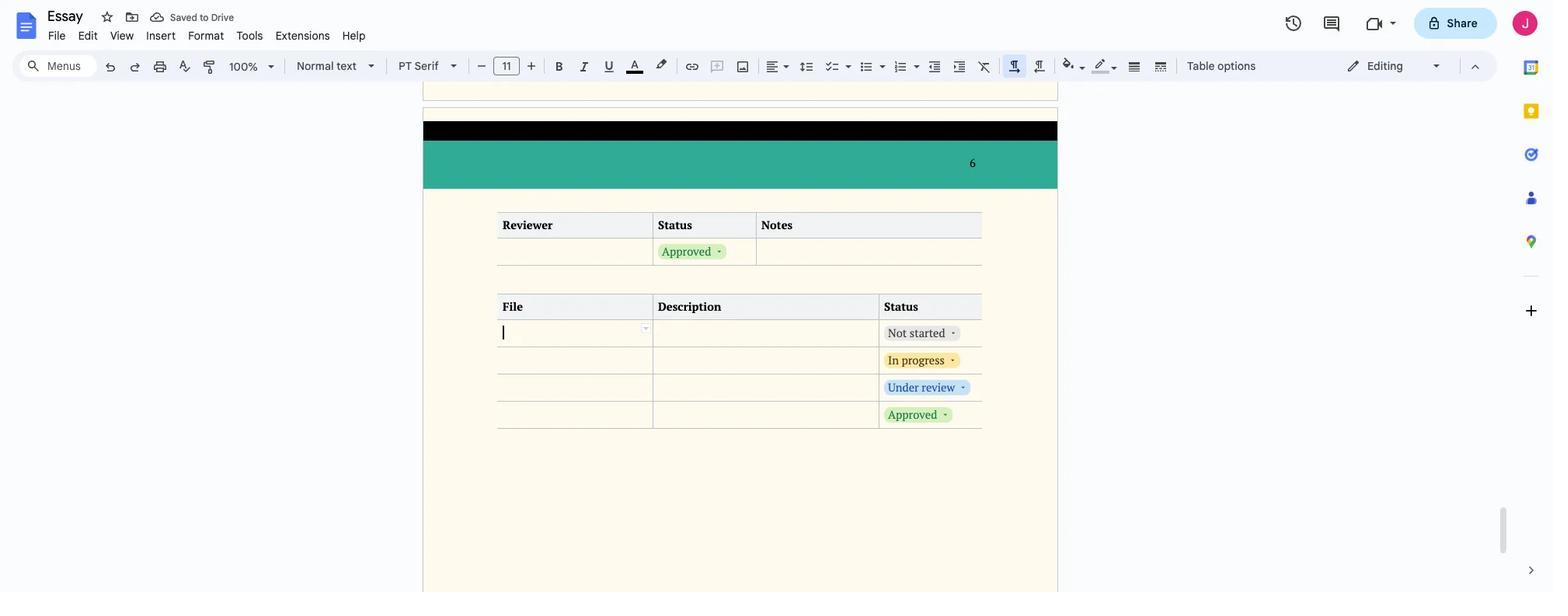 Task type: vqa. For each thing, say whether or not it's contained in the screenshot.
the right the 1.
no



Task type: describe. For each thing, give the bounding box(es) containing it.
mode and view toolbar
[[1335, 51, 1488, 82]]

border width image
[[1126, 55, 1143, 77]]

highlight color image
[[653, 55, 670, 74]]

share button
[[1414, 8, 1497, 39]]

format menu item
[[182, 26, 230, 45]]

share
[[1447, 16, 1478, 30]]

drive
[[211, 11, 234, 23]]

text color image
[[626, 55, 643, 74]]

checklist menu image
[[842, 56, 852, 61]]

text
[[337, 59, 357, 73]]

to
[[200, 11, 209, 23]]

table options
[[1187, 59, 1256, 73]]

menu bar banner
[[0, 0, 1553, 592]]

file
[[48, 29, 66, 43]]

saved
[[170, 11, 197, 23]]

tools
[[237, 29, 263, 43]]

application containing share
[[0, 0, 1553, 592]]

Font size field
[[493, 57, 526, 76]]

file menu item
[[42, 26, 72, 45]]

editing
[[1368, 59, 1403, 73]]

normal text
[[297, 59, 357, 73]]

serif
[[414, 59, 439, 73]]

saved to drive button
[[146, 6, 238, 28]]

border dash image
[[1152, 55, 1170, 77]]

click to select borders image
[[641, 323, 651, 333]]

help
[[342, 29, 366, 43]]

extensions menu item
[[269, 26, 336, 45]]

Star checkbox
[[96, 6, 118, 28]]

menu bar inside menu bar banner
[[42, 20, 372, 46]]



Task type: locate. For each thing, give the bounding box(es) containing it.
Zoom text field
[[225, 56, 263, 78]]

Font size text field
[[494, 57, 519, 75]]

editing button
[[1336, 54, 1453, 78]]

insert menu item
[[140, 26, 182, 45]]

pt
[[399, 59, 412, 73]]

view menu item
[[104, 26, 140, 45]]

styles list. normal text selected. option
[[297, 55, 359, 77]]

saved to drive
[[170, 11, 234, 23]]

tab list
[[1510, 46, 1553, 549]]

Rename text field
[[42, 6, 92, 25]]

tools menu item
[[230, 26, 269, 45]]

Menus field
[[19, 55, 97, 77]]

menu bar containing file
[[42, 20, 372, 46]]

application
[[0, 0, 1553, 592]]

edit
[[78, 29, 98, 43]]

main toolbar
[[96, 0, 1264, 441]]

bulleted list menu image
[[876, 56, 886, 61]]

tab list inside menu bar banner
[[1510, 46, 1553, 549]]

insert
[[146, 29, 176, 43]]

font list. pt serif selected. option
[[399, 55, 441, 77]]

insert image image
[[734, 55, 752, 77]]

edit menu item
[[72, 26, 104, 45]]

pt serif
[[399, 59, 439, 73]]

table options button
[[1180, 54, 1263, 78]]

line & paragraph spacing image
[[798, 55, 815, 77]]

menu bar
[[42, 20, 372, 46]]

format
[[188, 29, 224, 43]]

Zoom field
[[223, 55, 281, 78]]

view
[[110, 29, 134, 43]]

extensions
[[276, 29, 330, 43]]

help menu item
[[336, 26, 372, 45]]

normal
[[297, 59, 334, 73]]

options
[[1218, 59, 1256, 73]]

table
[[1187, 59, 1215, 73]]



